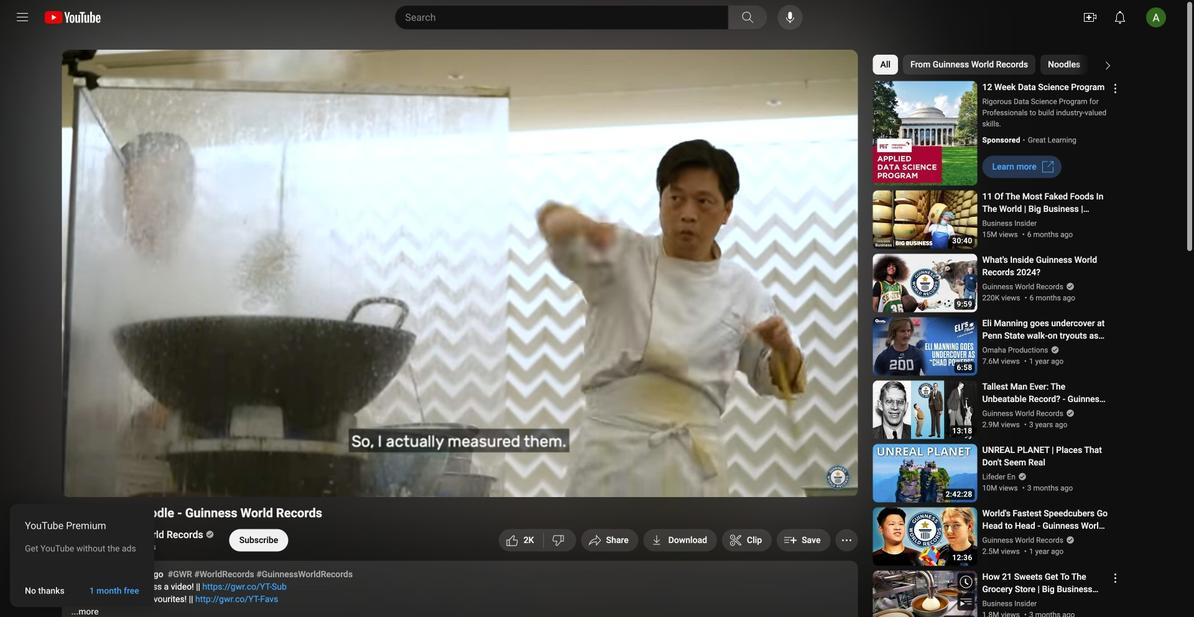 Task type: vqa. For each thing, say whether or not it's contained in the screenshot.
"Verified" image for the 2 hours, 42 minutes, 28 seconds Element
yes



Task type: describe. For each thing, give the bounding box(es) containing it.
autoplay is on image
[[673, 478, 695, 487]]

sponsored image
[[982, 135, 1028, 146]]

avatar image image
[[1146, 7, 1166, 27]]

11 of the most faked foods in the world | big business | insider business by business insider 15,030,241 views 6 months ago 30 minutes element
[[982, 191, 1108, 216]]

world's fastest speedcubers go head to head - guinness world records by guinness world records 2,547,897 views 1 year ago 12 minutes, 36 seconds element
[[982, 508, 1108, 533]]

2 hours, 42 minutes, 28 seconds element
[[946, 491, 972, 498]]

how 21 sweets get to the grocery store | big business marathon | business insider by business insider 1,864,471 views 3 months ago 2 hours, 44 minutes element
[[982, 571, 1108, 596]]

verified image for eli manning goes undercover at penn state walk-on tryouts as "chad powers" by omaha productions 7,657,272 views 1 year ago 6 minutes, 58 seconds element
[[1048, 346, 1059, 355]]

13 minutes, 18 seconds element
[[952, 428, 972, 435]]

11.9 million subscribers element
[[94, 542, 212, 553]]

eli manning goes undercover at penn state walk-on tryouts as "chad powers" by omaha productions 7,657,272 views 1 year ago 6 minutes, 58 seconds element
[[982, 318, 1108, 342]]

6 minutes, 58 seconds element
[[957, 364, 972, 372]]

what's inside guinness world records 2024? by guinness world records 220,048 views 6 months ago 9 minutes, 59 seconds element
[[982, 254, 1108, 279]]



Task type: locate. For each thing, give the bounding box(es) containing it.
tab list
[[873, 50, 1194, 80]]

verified image down world's fastest speedcubers go head to head - guinness world records by guinness world records 2,547,897 views 1 year ago 12 minutes, 36 seconds element
[[1063, 536, 1075, 545]]

verified image for world's fastest speedcubers go head to head - guinness world records by guinness world records 2,547,897 views 1 year ago 12 minutes, 36 seconds element
[[1063, 536, 1075, 545]]

verified image
[[1048, 346, 1059, 355], [1063, 409, 1075, 418], [1016, 473, 1027, 481], [1063, 536, 1075, 545]]

0 horizontal spatial verified image
[[203, 530, 214, 539]]

12 minutes, 36 seconds element
[[952, 554, 972, 562]]

verified image down eli manning goes undercover at penn state walk-on tryouts as "chad powers" by omaha productions 7,657,272 views 1 year ago 6 minutes, 58 seconds element
[[1048, 346, 1059, 355]]

verified image down tallest man ever: the unbeatable record? - guinness world records by guinness world records 2,944,297 views 3 years ago 13 minutes, 18 seconds element
[[1063, 409, 1075, 418]]

verified image for unreal planet | places that don't seem real by lifeder en 10,858,949 views 3 months ago 2 hours, 42 minutes 'element'
[[1016, 473, 1027, 481]]

verified image down unreal planet | places that don't seem real by lifeder en 10,858,949 views 3 months ago 2 hours, 42 minutes 'element'
[[1016, 473, 1027, 481]]

verified image up 11.9 million subscribers element
[[203, 530, 214, 539]]

seek slider slider
[[69, 458, 851, 471]]

verified image
[[1063, 282, 1075, 291], [203, 530, 214, 539]]

tallest man ever: the unbeatable record? - guinness world records by guinness world records 2,944,297 views 3 years ago 13 minutes, 18 seconds element
[[982, 381, 1108, 406]]

verified image for tallest man ever: the unbeatable record? - guinness world records by guinness world records 2,944,297 views 3 years ago 13 minutes, 18 seconds element
[[1063, 409, 1075, 418]]

None search field
[[372, 5, 770, 30]]

30 minutes, 40 seconds element
[[952, 237, 972, 245]]

1 horizontal spatial verified image
[[1063, 282, 1075, 291]]

1 vertical spatial verified image
[[203, 530, 214, 539]]

Search text field
[[405, 9, 725, 25]]

9 minutes, 59 seconds element
[[957, 301, 972, 308]]

verified image down what's inside guinness world records 2024? by guinness world records 220,048 views 6 months ago 9 minutes, 59 seconds element
[[1063, 282, 1075, 291]]

unreal planet | places that don't seem real by lifeder en 10,858,949 views 3 months ago 2 hours, 42 minutes element
[[982, 444, 1108, 469]]

0 vertical spatial verified image
[[1063, 282, 1075, 291]]

None text field
[[239, 535, 278, 546], [89, 586, 139, 596], [239, 535, 278, 546], [89, 586, 139, 596]]

None text field
[[992, 162, 1037, 172], [668, 535, 707, 546], [25, 586, 65, 596], [992, 162, 1037, 172], [668, 535, 707, 546], [25, 586, 65, 596]]

youtube video player element
[[62, 50, 858, 498]]



